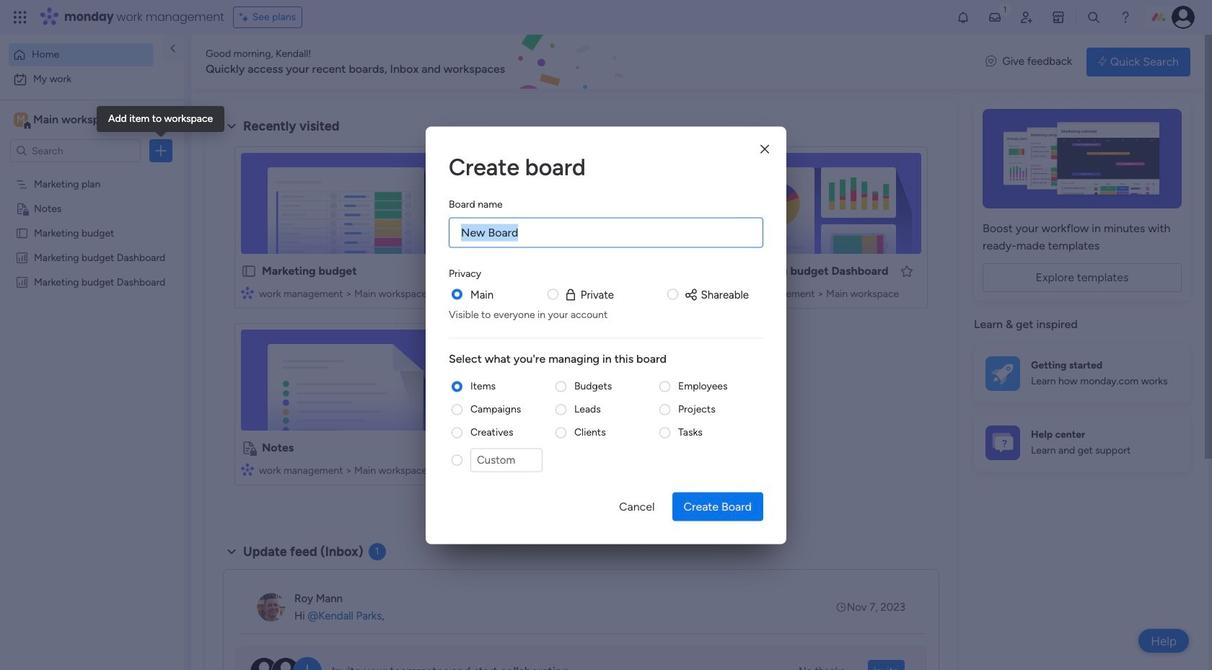 Task type: describe. For each thing, give the bounding box(es) containing it.
2 heading from the top
[[449, 196, 503, 212]]

add to favorites image
[[900, 264, 915, 278]]

1 image
[[999, 1, 1012, 17]]

kendall parks image
[[1173, 6, 1196, 29]]

0 vertical spatial option
[[9, 43, 154, 66]]

close image
[[761, 144, 770, 155]]

select product image
[[13, 10, 27, 25]]

3 heading from the top
[[449, 266, 482, 281]]

private board image
[[241, 440, 257, 456]]

Custom field
[[471, 449, 543, 472]]

templates image image
[[988, 109, 1178, 209]]

2 public dashboard image from the top
[[15, 275, 29, 289]]

workspace image
[[14, 112, 28, 128]]

close update feed (inbox) image
[[223, 544, 240, 561]]

4 heading from the top
[[449, 351, 764, 368]]

public board image inside the quick search results "list box"
[[241, 264, 257, 279]]

2 component image from the left
[[713, 286, 726, 299]]

help center element
[[975, 414, 1191, 472]]

quick search results list box
[[223, 135, 940, 503]]

1 public dashboard image from the top
[[15, 251, 29, 264]]

public dashboard image
[[477, 264, 493, 279]]

component image for public board icon within the quick search results "list box"
[[241, 286, 254, 299]]



Task type: vqa. For each thing, say whether or not it's contained in the screenshot.
get
no



Task type: locate. For each thing, give the bounding box(es) containing it.
option
[[9, 43, 154, 66], [9, 68, 175, 91], [0, 171, 184, 174]]

1 vertical spatial public dashboard image
[[15, 275, 29, 289]]

2 vertical spatial option
[[0, 171, 184, 174]]

component image
[[241, 286, 254, 299], [241, 463, 254, 476]]

help image
[[1119, 10, 1134, 25]]

list box
[[0, 169, 184, 489]]

notifications image
[[957, 10, 971, 25]]

see plans image
[[239, 9, 252, 25]]

heading
[[449, 149, 764, 184], [449, 196, 503, 212], [449, 266, 482, 281], [449, 351, 764, 368]]

v2 bolt switch image
[[1099, 54, 1107, 70]]

roy mann image
[[257, 593, 286, 622]]

1 vertical spatial public board image
[[241, 264, 257, 279]]

1 component image from the top
[[241, 286, 254, 299]]

1 horizontal spatial component image
[[713, 286, 726, 299]]

invite members image
[[1020, 10, 1035, 25]]

0 vertical spatial component image
[[241, 286, 254, 299]]

Search in workspace field
[[30, 143, 121, 159]]

public board image
[[15, 226, 29, 240], [241, 264, 257, 279]]

getting started element
[[975, 345, 1191, 403]]

private board image
[[15, 201, 29, 215]]

component image for private board icon
[[241, 463, 254, 476]]

1 element
[[369, 544, 386, 561]]

v2 user feedback image
[[986, 54, 997, 70]]

1 component image from the left
[[477, 286, 490, 299]]

update feed image
[[988, 10, 1003, 25]]

1 vertical spatial component image
[[241, 463, 254, 476]]

monday marketplace image
[[1052, 10, 1066, 25]]

New Board Name field
[[449, 217, 764, 248]]

search everything image
[[1087, 10, 1102, 25]]

0 vertical spatial public board image
[[15, 226, 29, 240]]

public dashboard image
[[15, 251, 29, 264], [15, 275, 29, 289]]

1 horizontal spatial public board image
[[241, 264, 257, 279]]

0 horizontal spatial public board image
[[15, 226, 29, 240]]

1 heading from the top
[[449, 149, 764, 184]]

0 vertical spatial public dashboard image
[[15, 251, 29, 264]]

workspace selection element
[[14, 111, 121, 130]]

2 component image from the top
[[241, 463, 254, 476]]

component image
[[477, 286, 490, 299], [713, 286, 726, 299]]

0 horizontal spatial component image
[[477, 286, 490, 299]]

1 vertical spatial option
[[9, 68, 175, 91]]

close recently visited image
[[223, 118, 240, 135]]

option group
[[449, 379, 764, 481]]



